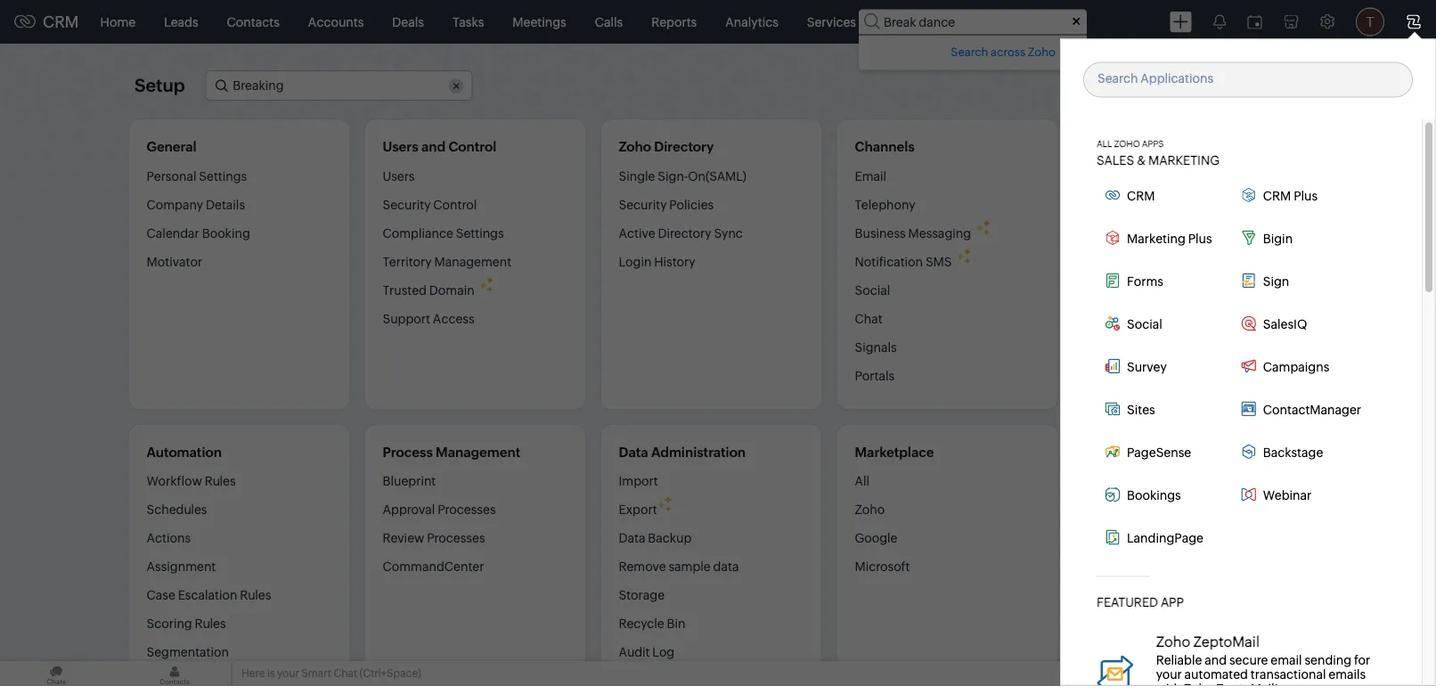 Task type: describe. For each thing, give the bounding box(es) containing it.
sending
[[1305, 652, 1352, 667]]

bigin link
[[1233, 226, 1370, 250]]

reports
[[652, 15, 697, 29]]

home link
[[86, 0, 150, 43]]

zoho up reliable on the bottom right of page
[[1157, 633, 1191, 650]]

processes for review processes
[[427, 531, 485, 546]]

1 vertical spatial rules
[[240, 588, 271, 603]]

plus for marketing plus
[[1189, 231, 1213, 245]]

support
[[383, 312, 431, 326]]

canvas link
[[1091, 276, 1134, 304]]

space
[[1160, 444, 1200, 460]]

for
[[1355, 652, 1371, 667]]

webinar link
[[1233, 482, 1370, 507]]

review processes link
[[383, 524, 485, 553]]

0 horizontal spatial crm link
[[14, 13, 79, 31]]

scoring
[[147, 617, 192, 631]]

microsoft link
[[855, 553, 911, 581]]

landingpage link
[[1097, 525, 1233, 550]]

here
[[242, 668, 265, 680]]

audit log
[[619, 645, 675, 660]]

zoho link
[[855, 496, 885, 524]]

compliance
[[383, 226, 454, 240]]

salesiq link
[[1233, 311, 1370, 336]]

bookings link
[[1097, 482, 1233, 507]]

motivator
[[147, 254, 202, 269]]

zoho up single
[[619, 139, 652, 155]]

2 horizontal spatial crm
[[1264, 188, 1292, 202]]

channels
[[855, 139, 915, 155]]

zoho right across
[[1028, 45, 1056, 58]]

trusted domain link
[[383, 276, 475, 304]]

bookings
[[1128, 488, 1182, 502]]

zoho zeptomail reliable and secure email sending for your automated transactional emails with zoho zeptomail!
[[1157, 633, 1371, 686]]

notification
[[855, 254, 924, 269]]

control inside security control link
[[433, 197, 477, 212]]

history
[[654, 254, 696, 269]]

backstage link
[[1233, 439, 1370, 464]]

1 horizontal spatial social
[[1128, 316, 1163, 331]]

recycle bin
[[619, 617, 686, 631]]

assignment
[[147, 560, 216, 574]]

forms link
[[1097, 268, 1233, 293]]

remove sample data
[[619, 560, 739, 574]]

voice
[[1111, 474, 1143, 488]]

apps
[[1143, 138, 1165, 148]]

email
[[855, 169, 887, 183]]

scoring rules link
[[147, 610, 226, 638]]

analytics
[[726, 15, 779, 29]]

0 vertical spatial social
[[855, 283, 891, 297]]

across
[[991, 45, 1026, 58]]

remove sample data link
[[619, 553, 739, 581]]

zoho down all link
[[855, 503, 885, 517]]

and inside zoho zeptomail reliable and secure email sending for your automated transactional emails with zoho zeptomail!
[[1205, 652, 1228, 667]]

sites link
[[1097, 397, 1233, 422]]

case
[[147, 588, 175, 603]]

login history
[[619, 254, 696, 269]]

zoho right with
[[1184, 681, 1214, 686]]

deals link
[[378, 0, 438, 43]]

featured app
[[1097, 595, 1184, 609]]

zoho up the sales
[[1115, 138, 1141, 148]]

crm for crm 'link' to the left
[[43, 13, 79, 31]]

business messaging link
[[855, 219, 972, 247]]

import
[[619, 474, 658, 488]]

chat link
[[855, 304, 883, 333]]

modules
[[1091, 169, 1141, 183]]

security for security policies
[[619, 197, 667, 212]]

projects link
[[871, 0, 946, 43]]

zia voice
[[1091, 474, 1143, 488]]

customize home page
[[1091, 312, 1223, 326]]

is
[[267, 668, 275, 680]]

portals
[[855, 369, 895, 383]]

settings for compliance settings
[[456, 226, 504, 240]]

storage
[[619, 588, 665, 603]]

active directory sync
[[619, 226, 743, 240]]

survey link
[[1097, 354, 1233, 379]]

1 horizontal spatial zia
[[1169, 669, 1184, 681]]

tasks
[[453, 15, 484, 29]]

salesiq
[[1264, 316, 1308, 331]]

fields
[[1168, 169, 1202, 183]]

users for users
[[383, 169, 415, 183]]

administration
[[651, 444, 746, 460]]

workflow rules link
[[147, 473, 236, 496]]

zeptomail
[[1194, 633, 1260, 650]]

personal settings
[[147, 169, 247, 183]]

management for process management
[[436, 444, 521, 460]]

and for users
[[422, 139, 446, 155]]

portals link
[[855, 361, 895, 390]]

developer space
[[1091, 444, 1200, 460]]

security control link
[[383, 190, 477, 219]]

apis link
[[1091, 496, 1116, 524]]

chats image
[[0, 661, 112, 686]]

sample
[[669, 560, 711, 574]]

1 vertical spatial home
[[1156, 312, 1191, 326]]

modules and fields link
[[1091, 168, 1202, 190]]

marketing plus
[[1128, 231, 1213, 245]]

workflow rules
[[147, 474, 236, 488]]

connections link
[[1091, 524, 1166, 553]]

case escalation rules link
[[147, 581, 271, 610]]

security policies
[[619, 197, 714, 212]]

deals
[[392, 15, 424, 29]]

data
[[714, 560, 739, 574]]

settings for personal settings
[[199, 169, 247, 183]]

search
[[951, 45, 989, 58]]

data for data administration
[[619, 444, 649, 460]]

leads
[[164, 15, 198, 29]]



Task type: vqa. For each thing, say whether or not it's contained in the screenshot.
the top "Priority"
no



Task type: locate. For each thing, give the bounding box(es) containing it.
0 vertical spatial plus
[[1294, 188, 1318, 202]]

active
[[619, 226, 656, 240]]

booking
[[202, 226, 250, 240]]

1 horizontal spatial crm
[[1128, 188, 1156, 202]]

1 vertical spatial crm link
[[1097, 183, 1233, 208]]

2 vertical spatial and
[[1205, 652, 1228, 667]]

meetings link
[[499, 0, 581, 43]]

customize for customize setup
[[1176, 78, 1239, 92]]

actions link
[[147, 524, 191, 553]]

directory for zoho
[[655, 139, 714, 155]]

1 horizontal spatial and
[[1144, 169, 1166, 183]]

plus inside the marketing plus link
[[1189, 231, 1213, 245]]

backup
[[648, 531, 692, 546]]

compliance settings link
[[383, 219, 504, 247]]

crm up bigin
[[1264, 188, 1292, 202]]

zoho
[[1028, 45, 1056, 58], [1115, 138, 1141, 148], [619, 139, 652, 155], [1114, 236, 1142, 250], [855, 503, 885, 517], [1157, 633, 1191, 650], [1184, 681, 1214, 686]]

1 security from the left
[[383, 197, 431, 212]]

2 users from the top
[[383, 169, 415, 183]]

wizards
[[1091, 197, 1137, 212]]

sign link
[[1233, 268, 1370, 293]]

personal settings link
[[147, 168, 247, 190]]

1 vertical spatial data
[[619, 531, 646, 546]]

segmentation link
[[147, 638, 229, 667]]

leads link
[[150, 0, 213, 43]]

plus for crm plus
[[1294, 188, 1318, 202]]

0 horizontal spatial customize
[[1091, 312, 1154, 326]]

0 vertical spatial customize
[[1176, 78, 1239, 92]]

0 vertical spatial chat
[[855, 312, 883, 326]]

all for all zoho apps
[[1097, 138, 1113, 148]]

pagesense link
[[1097, 439, 1233, 464]]

1 data from the top
[[619, 444, 649, 460]]

processes up review processes link
[[438, 503, 496, 517]]

contacts image
[[119, 661, 231, 686]]

security control
[[383, 197, 477, 212]]

1 users from the top
[[383, 139, 419, 155]]

control up the compliance settings link
[[433, 197, 477, 212]]

audit
[[619, 645, 650, 660]]

telephony
[[855, 197, 916, 212]]

0 horizontal spatial social
[[855, 283, 891, 297]]

1 vertical spatial social link
[[1097, 311, 1233, 336]]

calendar booking
[[147, 226, 250, 240]]

1 horizontal spatial chat
[[855, 312, 883, 326]]

pipelines link
[[1091, 219, 1144, 247]]

2 security from the left
[[619, 197, 667, 212]]

and inside "link"
[[1144, 169, 1166, 183]]

security down users link
[[383, 197, 431, 212]]

0 vertical spatial directory
[[655, 139, 714, 155]]

motivator link
[[147, 247, 202, 276]]

backstage
[[1264, 445, 1324, 459]]

data for data backup
[[619, 531, 646, 546]]

settings up details
[[199, 169, 247, 183]]

your right is
[[277, 668, 299, 680]]

users for users and control
[[383, 139, 419, 155]]

reports link
[[638, 0, 712, 43]]

rules down case escalation rules
[[195, 617, 226, 631]]

your left automated
[[1157, 667, 1183, 681]]

1 horizontal spatial customize
[[1176, 78, 1239, 92]]

your inside zoho zeptomail reliable and secure email sending for your automated transactional emails with zoho zeptomail!
[[1157, 667, 1183, 681]]

all up the sales
[[1097, 138, 1113, 148]]

1 vertical spatial users
[[383, 169, 415, 183]]

1 vertical spatial management
[[436, 444, 521, 460]]

crm link down sales & marketing
[[1097, 183, 1233, 208]]

1 vertical spatial chat
[[334, 668, 358, 680]]

assignment link
[[147, 553, 216, 581]]

rules for workflow rules
[[205, 474, 236, 488]]

process management
[[383, 444, 521, 460]]

support access link
[[383, 304, 475, 333]]

0 vertical spatial zia
[[1091, 474, 1109, 488]]

0 vertical spatial users
[[383, 139, 419, 155]]

commandcenter link
[[383, 553, 484, 581]]

setup inside button
[[1241, 78, 1276, 92]]

widgets link
[[1091, 638, 1140, 667]]

0 vertical spatial marketing
[[1149, 152, 1220, 167]]

1 horizontal spatial settings
[[456, 226, 504, 240]]

territory management
[[383, 254, 512, 269]]

customization
[[1091, 139, 1184, 155]]

2 horizontal spatial and
[[1205, 652, 1228, 667]]

customize for customize home page
[[1091, 312, 1154, 326]]

1 vertical spatial marketing
[[1128, 231, 1186, 245]]

survey
[[1128, 359, 1167, 373]]

telephony link
[[855, 190, 916, 219]]

directory for active
[[658, 226, 712, 240]]

0 horizontal spatial settings
[[199, 169, 247, 183]]

0 vertical spatial management
[[435, 254, 512, 269]]

support access
[[383, 312, 475, 326]]

business messaging
[[855, 226, 972, 240]]

1 horizontal spatial setup
[[1241, 78, 1276, 92]]

directory up single sign-on(saml)
[[655, 139, 714, 155]]

1 vertical spatial and
[[1144, 169, 1166, 183]]

plus up bigin link
[[1294, 188, 1318, 202]]

chat up signals
[[855, 312, 883, 326]]

contacts link
[[213, 0, 294, 43]]

&
[[1137, 152, 1147, 167]]

landingpage
[[1128, 530, 1204, 545]]

2 vertical spatial rules
[[195, 617, 226, 631]]

0 horizontal spatial zia
[[1091, 474, 1109, 488]]

1 horizontal spatial home
[[1156, 312, 1191, 326]]

1 horizontal spatial your
[[1157, 667, 1183, 681]]

1 horizontal spatial crm link
[[1097, 183, 1233, 208]]

pagesense
[[1128, 445, 1192, 459]]

data backup link
[[619, 524, 692, 553]]

and up security control
[[422, 139, 446, 155]]

transactional
[[1251, 667, 1327, 681]]

management up domain
[[435, 254, 512, 269]]

users
[[383, 139, 419, 155], [383, 169, 415, 183]]

0 vertical spatial rules
[[205, 474, 236, 488]]

services
[[807, 15, 857, 29]]

developer
[[1091, 444, 1157, 460]]

automation
[[147, 444, 222, 460]]

data down the export
[[619, 531, 646, 546]]

crm inside 'link'
[[1128, 188, 1156, 202]]

1 vertical spatial directory
[[658, 226, 712, 240]]

sales & marketing
[[1097, 152, 1220, 167]]

crm for right crm 'link'
[[1128, 188, 1156, 202]]

crm down modules and fields
[[1128, 188, 1156, 202]]

home
[[100, 15, 136, 29], [1156, 312, 1191, 326]]

google link
[[855, 524, 898, 553]]

notification sms
[[855, 254, 952, 269]]

customize inside button
[[1176, 78, 1239, 92]]

rules for scoring rules
[[195, 617, 226, 631]]

marketing plus link
[[1097, 226, 1233, 250]]

territory
[[383, 254, 432, 269]]

social down forms
[[1128, 316, 1163, 331]]

with
[[1157, 681, 1182, 686]]

processes for approval processes
[[438, 503, 496, 517]]

crm plus
[[1264, 188, 1318, 202]]

1 horizontal spatial all
[[1097, 138, 1113, 148]]

security for security control
[[383, 197, 431, 212]]

0 vertical spatial processes
[[438, 503, 496, 517]]

settings up territory management link
[[456, 226, 504, 240]]

templates
[[1091, 254, 1152, 269]]

1 vertical spatial zia
[[1169, 669, 1184, 681]]

domain
[[429, 283, 475, 297]]

email link
[[855, 168, 887, 190]]

featured
[[1097, 595, 1159, 609]]

emails
[[1329, 667, 1367, 681]]

1 vertical spatial plus
[[1189, 231, 1213, 245]]

processes down approval processes link
[[427, 531, 485, 546]]

zia down reliable on the bottom right of page
[[1169, 669, 1184, 681]]

1 horizontal spatial social link
[[1097, 311, 1233, 336]]

trusted domain
[[383, 283, 475, 297]]

smart
[[302, 668, 332, 680]]

calendar booking link
[[147, 219, 250, 247]]

plus inside crm plus link
[[1294, 188, 1318, 202]]

and down sales & marketing
[[1144, 169, 1166, 183]]

0 vertical spatial crm link
[[14, 13, 79, 31]]

settings
[[199, 169, 247, 183], [456, 226, 504, 240]]

approval
[[383, 503, 435, 517]]

1 vertical spatial customize
[[1091, 312, 1154, 326]]

1 vertical spatial settings
[[456, 226, 504, 240]]

export
[[619, 503, 657, 517]]

log
[[653, 645, 675, 660]]

sms
[[926, 254, 952, 269]]

blueprint link
[[383, 473, 436, 496]]

analytics link
[[712, 0, 793, 43]]

details
[[206, 197, 245, 212]]

all
[[1097, 138, 1113, 148], [855, 474, 870, 488]]

and
[[422, 139, 446, 155], [1144, 169, 1166, 183], [1205, 652, 1228, 667]]

on(saml)
[[688, 169, 747, 183]]

workflow
[[147, 474, 202, 488]]

directory down policies
[[658, 226, 712, 240]]

1 vertical spatial processes
[[427, 531, 485, 546]]

0 horizontal spatial all
[[855, 474, 870, 488]]

crm left home link
[[43, 13, 79, 31]]

crm link left home link
[[14, 13, 79, 31]]

0 horizontal spatial chat
[[334, 668, 358, 680]]

secure
[[1230, 652, 1269, 667]]

0 vertical spatial social link
[[855, 276, 891, 304]]

0 vertical spatial control
[[449, 139, 497, 155]]

functions
[[1091, 560, 1149, 574]]

0 vertical spatial all
[[1097, 138, 1113, 148]]

sign-
[[658, 169, 688, 183]]

zia left voice
[[1091, 474, 1109, 488]]

customize home page link
[[1091, 304, 1223, 333]]

1 horizontal spatial security
[[619, 197, 667, 212]]

rules right workflow
[[205, 474, 236, 488]]

rules right escalation
[[240, 588, 271, 603]]

calls
[[595, 15, 623, 29]]

1 vertical spatial all
[[855, 474, 870, 488]]

forms
[[1128, 274, 1164, 288]]

home left leads
[[100, 15, 136, 29]]

zoho up 'templates'
[[1114, 236, 1142, 250]]

0 vertical spatial and
[[422, 139, 446, 155]]

0 horizontal spatial security
[[383, 197, 431, 212]]

social link down notification
[[855, 276, 891, 304]]

schedules link
[[147, 496, 207, 524]]

(ctrl+space)
[[360, 668, 421, 680]]

plus up the forms link
[[1189, 231, 1213, 245]]

recycle
[[619, 617, 665, 631]]

0 horizontal spatial your
[[277, 668, 299, 680]]

0 horizontal spatial social link
[[855, 276, 891, 304]]

canvas
[[1091, 283, 1134, 297]]

remove
[[619, 560, 666, 574]]

and for modules
[[1144, 169, 1166, 183]]

circuits link
[[1091, 581, 1136, 610]]

0 horizontal spatial and
[[422, 139, 446, 155]]

all link
[[855, 473, 870, 496]]

data up import on the left bottom of the page
[[619, 444, 649, 460]]

0 horizontal spatial crm
[[43, 13, 79, 31]]

chat right smart at bottom
[[334, 668, 358, 680]]

contactmanager
[[1264, 402, 1362, 416]]

all up zoho link
[[855, 474, 870, 488]]

social up chat link
[[855, 283, 891, 297]]

users up security control link
[[383, 169, 415, 183]]

0 vertical spatial data
[[619, 444, 649, 460]]

social link up survey link
[[1097, 311, 1233, 336]]

control up security control
[[449, 139, 497, 155]]

1 vertical spatial social
[[1128, 316, 1163, 331]]

0 vertical spatial home
[[100, 15, 136, 29]]

0 horizontal spatial home
[[100, 15, 136, 29]]

webinar
[[1264, 488, 1312, 502]]

2 data from the top
[[619, 531, 646, 546]]

and down zeptomail at the bottom right of page
[[1205, 652, 1228, 667]]

users up users link
[[383, 139, 419, 155]]

security up active
[[619, 197, 667, 212]]

pipelines
[[1091, 226, 1144, 240]]

home left page
[[1156, 312, 1191, 326]]

1 vertical spatial control
[[433, 197, 477, 212]]

territory management link
[[383, 247, 512, 276]]

commandcenter
[[383, 560, 484, 574]]

projects
[[885, 15, 932, 29]]

0 horizontal spatial plus
[[1189, 231, 1213, 245]]

0 horizontal spatial setup
[[135, 75, 185, 96]]

Search Applications text field
[[1085, 63, 1437, 95]]

all for all
[[855, 474, 870, 488]]

0 vertical spatial settings
[[199, 169, 247, 183]]

management up approval processes link
[[436, 444, 521, 460]]

management for territory management
[[435, 254, 512, 269]]

chat
[[855, 312, 883, 326], [334, 668, 358, 680]]

1 horizontal spatial plus
[[1294, 188, 1318, 202]]



